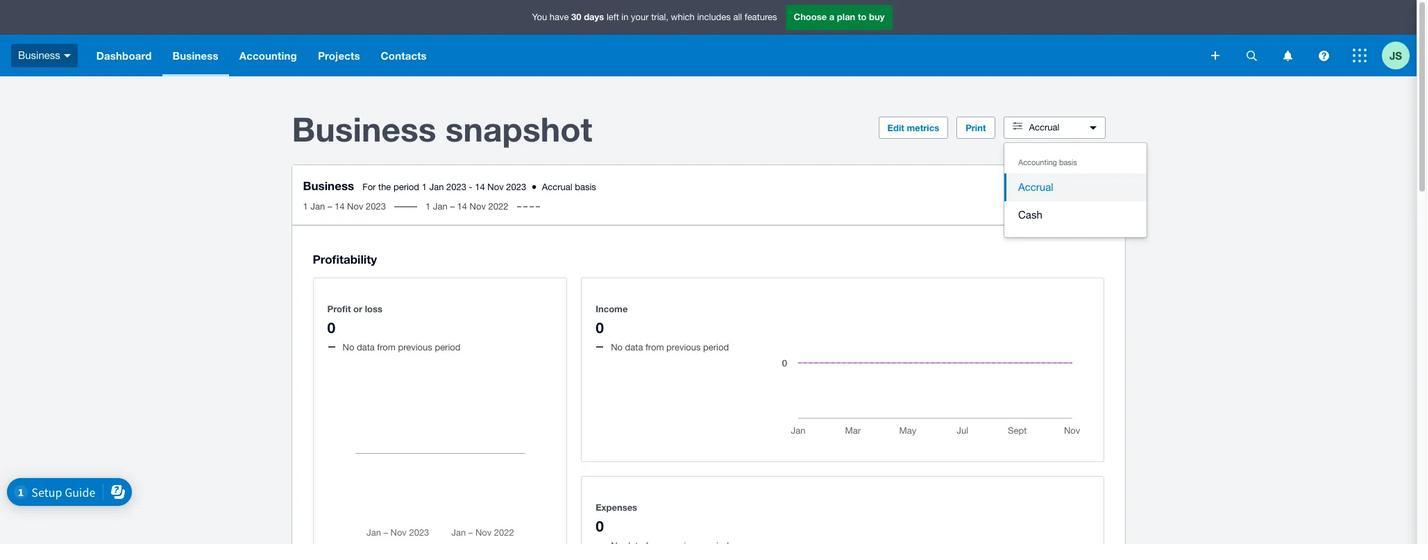 Task type: locate. For each thing, give the bounding box(es) containing it.
nov for 1 jan – 14 nov 2023
[[347, 201, 364, 212]]

data down profit or loss 0
[[357, 342, 375, 353]]

accounting inside popup button
[[239, 49, 297, 62]]

1 from from the left
[[377, 342, 396, 353]]

group
[[1005, 143, 1147, 238]]

income
[[596, 303, 628, 314]]

0 down profit
[[327, 319, 336, 337]]

1 vertical spatial to
[[1064, 186, 1072, 197]]

0 horizontal spatial –
[[328, 201, 332, 212]]

0 horizontal spatial 14
[[335, 201, 345, 212]]

svg image
[[1354, 49, 1368, 63], [1247, 50, 1257, 61], [64, 54, 71, 57]]

no data from previous period down income 0
[[611, 342, 729, 353]]

0 horizontal spatial business button
[[0, 35, 86, 76]]

accounting for accounting
[[239, 49, 297, 62]]

you
[[532, 12, 547, 22]]

from for or
[[377, 342, 396, 353]]

2023 up 2022
[[507, 182, 527, 192]]

1 – from the left
[[328, 201, 332, 212]]

year
[[1044, 186, 1062, 197]]

print button
[[957, 117, 996, 139]]

14
[[475, 182, 485, 192], [335, 201, 345, 212], [457, 201, 467, 212]]

navigation
[[86, 35, 1202, 76]]

1 data from the left
[[357, 342, 375, 353]]

basis inside list box
[[1060, 158, 1078, 167]]

business snapshot
[[292, 109, 593, 149]]

0 horizontal spatial previous
[[398, 342, 433, 353]]

jan for 1 jan – 14 nov 2023
[[311, 201, 325, 212]]

nov up 2022
[[488, 182, 504, 192]]

left
[[607, 12, 619, 22]]

business button
[[0, 35, 86, 76], [162, 35, 229, 76]]

0 horizontal spatial data
[[357, 342, 375, 353]]

data for or
[[357, 342, 375, 353]]

1 horizontal spatial no
[[611, 342, 623, 353]]

1 previous from the left
[[398, 342, 433, 353]]

1 horizontal spatial 2023
[[447, 182, 467, 192]]

from
[[377, 342, 396, 353], [646, 342, 664, 353]]

1 horizontal spatial data
[[626, 342, 643, 353]]

previous
[[398, 342, 433, 353], [667, 342, 701, 353]]

1 horizontal spatial nov
[[470, 201, 486, 212]]

business
[[18, 49, 60, 61], [173, 49, 219, 62], [292, 109, 437, 149], [303, 178, 354, 193]]

0 inside profit or loss 0
[[327, 319, 336, 337]]

– up "profitability" at left top
[[328, 201, 332, 212]]

jan for 1 jan – 14 nov 2022
[[433, 201, 448, 212]]

banner containing js
[[0, 0, 1418, 76]]

1 horizontal spatial svg image
[[1247, 50, 1257, 61]]

30
[[572, 11, 582, 22]]

jan down for the period 1 jan 2023 - 14 nov 2023  ●  accrual basis
[[433, 201, 448, 212]]

accrual for accrual popup button
[[1030, 122, 1060, 133]]

– down for the period 1 jan 2023 - 14 nov 2023  ●  accrual basis
[[450, 201, 455, 212]]

buy
[[870, 11, 885, 22]]

basis
[[1060, 158, 1078, 167], [575, 182, 596, 192]]

or
[[354, 303, 363, 314]]

nov
[[488, 182, 504, 192], [347, 201, 364, 212], [470, 201, 486, 212]]

0 down the 'expenses'
[[596, 518, 604, 535]]

group containing accrual
[[1005, 143, 1147, 238]]

nov down for the period 1 jan 2023 - 14 nov 2023  ●  accrual basis
[[470, 201, 486, 212]]

0 horizontal spatial from
[[377, 342, 396, 353]]

to inside banner
[[858, 11, 867, 22]]

None field
[[1004, 142, 1148, 238]]

2023 down for
[[366, 201, 386, 212]]

edit metrics
[[888, 122, 940, 133]]

have
[[550, 12, 569, 22]]

2023 left - on the left top
[[447, 182, 467, 192]]

1 horizontal spatial accounting
[[1019, 158, 1058, 167]]

accounting
[[239, 49, 297, 62], [1019, 158, 1058, 167]]

no down income 0
[[611, 342, 623, 353]]

accrual
[[1030, 122, 1060, 133], [1019, 181, 1054, 193], [542, 182, 573, 192]]

0 inside income 0
[[596, 319, 604, 337]]

no data from previous period
[[343, 342, 461, 353], [611, 342, 729, 353]]

data down income 0
[[626, 342, 643, 353]]

business inside navigation
[[173, 49, 219, 62]]

0 horizontal spatial nov
[[347, 201, 364, 212]]

no down profit or loss 0
[[343, 342, 354, 353]]

0 vertical spatial to
[[858, 11, 867, 22]]

0 horizontal spatial no data from previous period
[[343, 342, 461, 353]]

1 vertical spatial accounting
[[1019, 158, 1058, 167]]

1 vertical spatial basis
[[575, 182, 596, 192]]

dashboard link
[[86, 35, 162, 76]]

0 for expenses 0
[[596, 518, 604, 535]]

1 horizontal spatial business button
[[162, 35, 229, 76]]

no for 0
[[611, 342, 623, 353]]

0 horizontal spatial to
[[858, 11, 867, 22]]

choose
[[794, 11, 827, 22]]

banner
[[0, 0, 1418, 76]]

metrics
[[907, 122, 940, 133]]

to
[[858, 11, 867, 22], [1064, 186, 1072, 197]]

income 0
[[596, 303, 628, 337]]

from for 0
[[646, 342, 664, 353]]

the
[[379, 182, 391, 192]]

2 no from the left
[[611, 342, 623, 353]]

for the period 1 jan 2023 - 14 nov 2023  ●  accrual basis
[[363, 182, 596, 192]]

0 horizontal spatial period
[[394, 182, 420, 192]]

nov down for
[[347, 201, 364, 212]]

2 horizontal spatial period
[[704, 342, 729, 353]]

for
[[363, 182, 376, 192]]

dashboard
[[96, 49, 152, 62]]

accrual inside button
[[1019, 181, 1054, 193]]

group inside field
[[1005, 143, 1147, 238]]

1 no data from previous period from the left
[[343, 342, 461, 353]]

0
[[327, 319, 336, 337], [596, 319, 604, 337], [596, 518, 604, 535]]

1 horizontal spatial from
[[646, 342, 664, 353]]

accrual button
[[1005, 174, 1147, 201]]

1 jan – 14 nov 2022
[[426, 201, 509, 212]]

14 down for the period 1 jan 2023 - 14 nov 2023  ●  accrual basis
[[457, 201, 467, 212]]

none field containing accrual
[[1004, 142, 1148, 238]]

2023
[[447, 182, 467, 192], [507, 182, 527, 192], [366, 201, 386, 212]]

2 previous from the left
[[667, 342, 701, 353]]

date
[[1075, 186, 1093, 197]]

0 vertical spatial accounting
[[239, 49, 297, 62]]

accounting inside list box
[[1019, 158, 1058, 167]]

accounting basis list box
[[1005, 143, 1147, 238]]

features
[[745, 12, 778, 22]]

0 down the income
[[596, 319, 604, 337]]

14 right - on the left top
[[475, 182, 485, 192]]

jan up "profitability" at left top
[[311, 201, 325, 212]]

to left buy
[[858, 11, 867, 22]]

accounting button
[[229, 35, 308, 76]]

previous for or
[[398, 342, 433, 353]]

no data from previous period for or
[[343, 342, 461, 353]]

1 horizontal spatial no data from previous period
[[611, 342, 729, 353]]

no
[[343, 342, 354, 353], [611, 342, 623, 353]]

14 up "profitability" at left top
[[335, 201, 345, 212]]

no data from previous period down loss
[[343, 342, 461, 353]]

2 business button from the left
[[162, 35, 229, 76]]

cash
[[1019, 209, 1043, 221]]

svg image
[[1284, 50, 1293, 61], [1319, 50, 1330, 61], [1212, 51, 1220, 60]]

period
[[394, 182, 420, 192], [435, 342, 461, 353], [704, 342, 729, 353]]

jan left - on the left top
[[430, 182, 444, 192]]

1 horizontal spatial period
[[435, 342, 461, 353]]

0 horizontal spatial basis
[[575, 182, 596, 192]]

0 horizontal spatial 2023
[[366, 201, 386, 212]]

1 no from the left
[[343, 342, 354, 353]]

1 horizontal spatial –
[[450, 201, 455, 212]]

to right year
[[1064, 186, 1072, 197]]

1 horizontal spatial previous
[[667, 342, 701, 353]]

jan
[[430, 182, 444, 192], [311, 201, 325, 212], [433, 201, 448, 212]]

1 horizontal spatial to
[[1064, 186, 1072, 197]]

navigation containing dashboard
[[86, 35, 1202, 76]]

data
[[357, 342, 375, 353], [626, 342, 643, 353]]

2 – from the left
[[450, 201, 455, 212]]

1 horizontal spatial 14
[[457, 201, 467, 212]]

in
[[622, 12, 629, 22]]

0 inside expenses 0
[[596, 518, 604, 535]]

2 no data from previous period from the left
[[611, 342, 729, 353]]

1
[[422, 182, 427, 192], [303, 201, 308, 212], [426, 201, 431, 212]]

2 data from the left
[[626, 342, 643, 353]]

accrual inside popup button
[[1030, 122, 1060, 133]]

0 horizontal spatial no
[[343, 342, 354, 353]]

2 from from the left
[[646, 342, 664, 353]]

– for 14 nov 2023
[[328, 201, 332, 212]]

0 vertical spatial basis
[[1060, 158, 1078, 167]]

1 horizontal spatial basis
[[1060, 158, 1078, 167]]

–
[[328, 201, 332, 212], [450, 201, 455, 212]]

your
[[631, 12, 649, 22]]

0 horizontal spatial accounting
[[239, 49, 297, 62]]



Task type: describe. For each thing, give the bounding box(es) containing it.
cash button
[[1005, 201, 1147, 229]]

snapshot
[[446, 109, 593, 149]]

accrual for accrual button
[[1019, 181, 1054, 193]]

data for 0
[[626, 342, 643, 353]]

– for 14 nov 2022
[[450, 201, 455, 212]]

expenses 0
[[596, 502, 638, 535]]

accrual button
[[1004, 117, 1106, 139]]

profitability
[[313, 252, 377, 267]]

period for 0
[[704, 342, 729, 353]]

2 horizontal spatial svg image
[[1354, 49, 1368, 63]]

1 business button from the left
[[0, 35, 86, 76]]

you have 30 days left in your trial, which includes all features
[[532, 11, 778, 22]]

-
[[469, 182, 473, 192]]

contacts
[[381, 49, 427, 62]]

accounting basis
[[1019, 158, 1078, 167]]

2 horizontal spatial 14
[[475, 182, 485, 192]]

1 for 1 jan – 14 nov 2023
[[303, 201, 308, 212]]

2023 for nov
[[366, 201, 386, 212]]

days
[[584, 11, 604, 22]]

0 for income 0
[[596, 319, 604, 337]]

1 for 1 jan – 14 nov 2022
[[426, 201, 431, 212]]

no for or
[[343, 342, 354, 353]]

print
[[966, 122, 987, 133]]

profit
[[327, 303, 351, 314]]

2 horizontal spatial 2023
[[507, 182, 527, 192]]

projects
[[318, 49, 360, 62]]

2 horizontal spatial svg image
[[1319, 50, 1330, 61]]

nov for 1 jan – 14 nov 2022
[[470, 201, 486, 212]]

to inside popup button
[[1064, 186, 1072, 197]]

loss
[[365, 303, 383, 314]]

0 horizontal spatial svg image
[[64, 54, 71, 57]]

expenses
[[596, 502, 638, 513]]

1 horizontal spatial svg image
[[1284, 50, 1293, 61]]

a
[[830, 11, 835, 22]]

period for or
[[435, 342, 461, 353]]

js button
[[1383, 35, 1418, 76]]

includes
[[698, 12, 731, 22]]

edit metrics button
[[879, 117, 949, 139]]

previous for 0
[[667, 342, 701, 353]]

js
[[1390, 49, 1403, 61]]

year to date
[[1044, 186, 1093, 197]]

all
[[734, 12, 743, 22]]

2022
[[489, 201, 509, 212]]

trial,
[[652, 12, 669, 22]]

1 jan – 14 nov 2023
[[303, 201, 386, 212]]

contacts button
[[371, 35, 437, 76]]

which
[[671, 12, 695, 22]]

0 horizontal spatial svg image
[[1212, 51, 1220, 60]]

choose a plan to buy
[[794, 11, 885, 22]]

no data from previous period for 0
[[611, 342, 729, 353]]

14 for 1 jan – 14 nov 2022
[[457, 201, 467, 212]]

edit
[[888, 122, 905, 133]]

14 for 1 jan – 14 nov 2023
[[335, 201, 345, 212]]

profit or loss 0
[[327, 303, 383, 337]]

plan
[[838, 11, 856, 22]]

year to date button
[[1022, 181, 1114, 203]]

projects button
[[308, 35, 371, 76]]

2 horizontal spatial nov
[[488, 182, 504, 192]]

2023 for jan
[[447, 182, 467, 192]]

accounting for accounting basis
[[1019, 158, 1058, 167]]



Task type: vqa. For each thing, say whether or not it's contained in the screenshot.
metrics
yes



